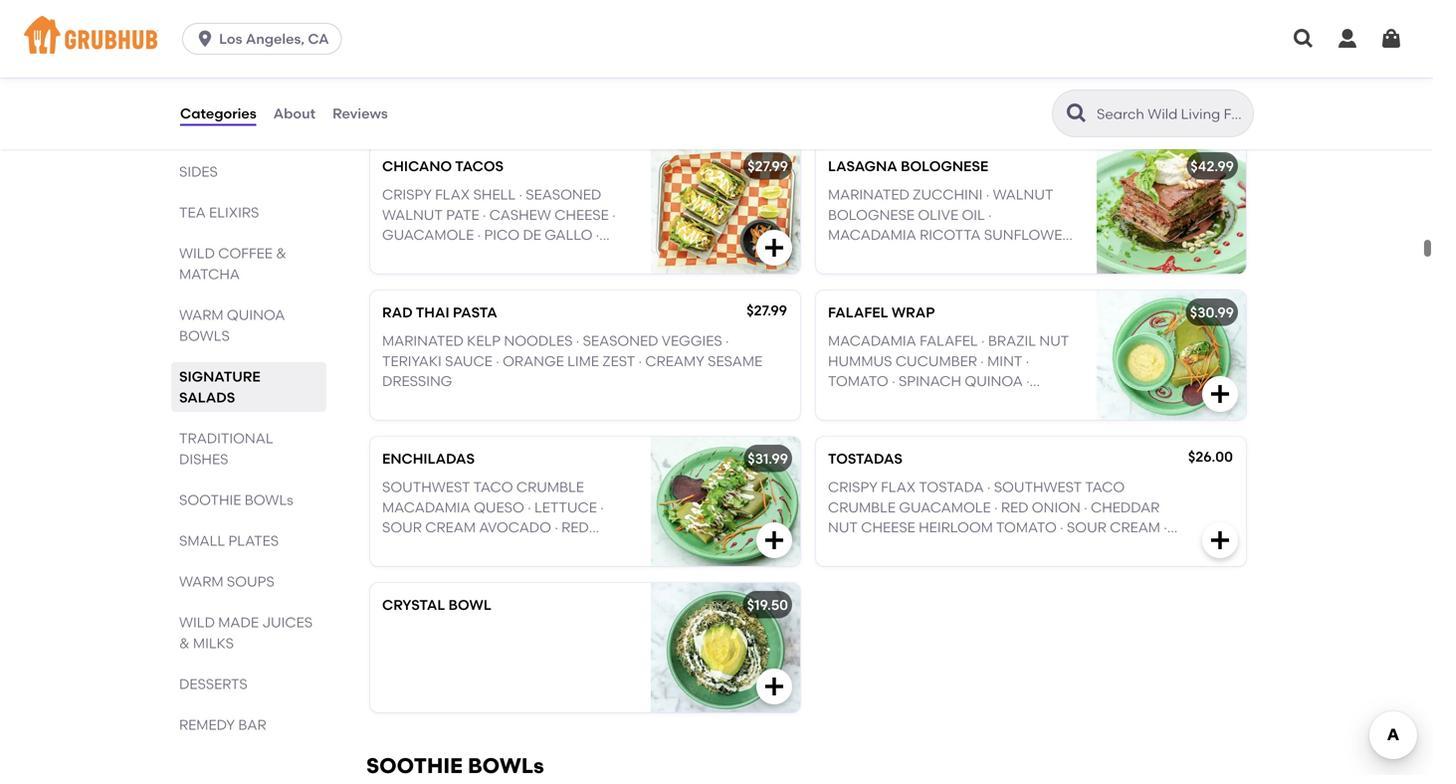 Task type: describe. For each thing, give the bounding box(es) containing it.
zest
[[603, 353, 636, 370]]

seasoned for de
[[526, 186, 602, 203]]

red inside southwest taco crumble macadamia queso · lettuce · sour cream avocado · red enchilada sauce side of quinoa
[[562, 519, 589, 536]]

chicano
[[382, 158, 452, 175]]

dressing inside macadamia falafel · brazil nut hummus cucumber · mint · tomato · spinach quinoa · kalamata olives · garlic ginger dressing spinach wrap · tahini
[[828, 413, 899, 430]]

macadamia inside southwest taco crumble macadamia queso · lettuce · sour cream avocado · red enchilada sauce side of quinoa
[[382, 499, 471, 516]]

oil inside pepita chorizo · cashew cheese · marinated kale · avocado · walnut taco bits · kale chips · veggies · sour cream · pumpkinseed oil · oaxaca sauce
[[930, 121, 954, 138]]

elixirs
[[209, 204, 259, 221]]

made
[[218, 614, 259, 631]]

nut inside macadamia falafel · brazil nut hummus cucumber · mint · tomato · spinach quinoa · kalamata olives · garlic ginger dressing spinach wrap · tahini
[[1040, 333, 1070, 349]]

0 vertical spatial spinach
[[899, 373, 962, 390]]

pepita
[[828, 40, 875, 57]]

tea
[[179, 204, 206, 221]]

of
[[552, 540, 572, 556]]

chips
[[1013, 80, 1056, 97]]

$42.99
[[1191, 158, 1235, 175]]

lettuce inside the crispy flax shell · seasoned walnut pate · cashew cheese · guacamole · pico de gallo · romaine lettuce · sour cream · oaxaca sauce
[[451, 247, 514, 264]]

gallo
[[545, 227, 593, 244]]

heirloom
[[919, 519, 994, 536]]

$19.50
[[747, 597, 789, 614]]

bowls
[[179, 328, 230, 345]]

0 vertical spatial bolognese
[[901, 158, 989, 175]]

seed
[[828, 247, 863, 264]]

& inside wild coffee & matcha
[[276, 245, 287, 262]]

cheese inside pepita chorizo · cashew cheese · marinated kale · avocado · walnut taco bits · kale chips · veggies · sour cream · pumpkinseed oil · oaxaca sauce
[[1020, 40, 1074, 57]]

crystal bowl image
[[651, 584, 801, 713]]

taco inside southwest taco crumble macadamia queso · lettuce · sour cream avocado · red enchilada sauce side of quinoa
[[474, 479, 513, 496]]

reviews
[[333, 105, 388, 122]]

macadamia inside macadamia falafel · brazil nut hummus cucumber · mint · tomato · spinach quinoa · kalamata olives · garlic ginger dressing spinach wrap · tahini
[[828, 333, 917, 349]]

svg image for macadamia falafel · brazil nut hummus cucumber · mint · tomato · spinach quinoa · kalamata olives · garlic ginger dressing spinach wrap · tahini
[[1209, 383, 1233, 406]]

bowl
[[449, 597, 492, 614]]

walnut inside the crispy flax shell · seasoned walnut pate · cashew cheese · guacamole · pico de gallo · romaine lettuce · sour cream · oaxaca sauce
[[382, 206, 443, 223]]

los angeles, ca
[[219, 30, 329, 47]]

zucchini
[[913, 186, 983, 203]]

cheddar
[[1091, 499, 1160, 516]]

sour inside southwest taco crumble macadamia queso · lettuce · sour cream avocado · red enchilada sauce side of quinoa
[[382, 519, 422, 536]]

cashew inside pepita chorizo · cashew cheese · marinated kale · avocado · walnut taco bits · kale chips · veggies · sour cream · pumpkinseed oil · oaxaca sauce
[[955, 40, 1017, 57]]

pepita chorizo · cashew cheese · marinated kale · avocado · walnut taco bits · kale chips · veggies · sour cream · pumpkinseed oil · oaxaca sauce button
[[817, 0, 1247, 138]]

tomato inside macadamia falafel · brazil nut hummus cucumber · mint · tomato · spinach quinoa · kalamata olives · garlic ginger dressing spinach wrap · tahini
[[828, 373, 889, 390]]

chicano tacos
[[382, 158, 504, 175]]

sides
[[179, 163, 218, 180]]

pasta
[[453, 304, 498, 321]]

cream inside the crispy flax shell · seasoned walnut pate · cashew cheese · guacamole · pico de gallo · romaine lettuce · sour cream · oaxaca sauce
[[567, 247, 618, 264]]

warm for warm quinoa bowls
[[179, 307, 224, 324]]

bowls
[[245, 492, 294, 509]]

0 horizontal spatial falafel
[[828, 304, 889, 321]]

chicano tacos image
[[651, 145, 801, 274]]

macadamia falafel · brazil nut hummus cucumber · mint · tomato · spinach quinoa · kalamata olives · garlic ginger dressing spinach wrap · tahini
[[828, 333, 1077, 430]]

traditional dishes
[[179, 430, 273, 468]]

hummus
[[828, 353, 893, 370]]

olive
[[918, 206, 959, 223]]

tahini
[[1020, 413, 1066, 430]]

kelp
[[467, 333, 501, 349]]

traditional
[[179, 430, 273, 447]]

milks
[[193, 635, 234, 652]]

crispy for crispy flax tostada · southwest taco crumble guacamole · red onion · cheddar nut cheese heirloom tomato · sour cream · oaxaca sauce
[[828, 479, 878, 496]]

salads
[[179, 389, 235, 406]]

cream inside crispy flax tostada · southwest taco crumble guacamole · red onion · cheddar nut cheese heirloom tomato · sour cream · oaxaca sauce
[[1110, 519, 1161, 536]]

flax for crumble
[[881, 479, 916, 496]]

oaxaca inside crispy flax tostada · southwest taco crumble guacamole · red onion · cheddar nut cheese heirloom tomato · sour cream · oaxaca sauce
[[828, 540, 890, 556]]

marinated for marinated kelp noodles · seasoned veggies · teriyaki sauce · orange lime zest · creamy sesame dressing
[[382, 333, 464, 349]]

avocado inside southwest taco crumble macadamia queso · lettuce · sour cream avocado · red enchilada sauce side of quinoa
[[479, 519, 552, 536]]

noodles
[[504, 333, 573, 349]]

veggies inside the marinated kelp noodles · seasoned veggies · teriyaki sauce · orange lime zest · creamy sesame dressing
[[662, 333, 723, 349]]

pumpkinseed
[[828, 121, 927, 138]]

oaxaca inside pepita chorizo · cashew cheese · marinated kale · avocado · walnut taco bits · kale chips · veggies · sour cream · pumpkinseed oil · oaxaca sauce
[[964, 121, 1025, 138]]

lettuce inside southwest taco crumble macadamia queso · lettuce · sour cream avocado · red enchilada sauce side of quinoa
[[535, 499, 597, 516]]

romaine
[[382, 247, 448, 264]]

crispy flax tostada · southwest taco crumble guacamole · red onion · cheddar nut cheese heirloom tomato · sour cream · oaxaca sauce
[[828, 479, 1168, 556]]

los angeles, ca button
[[182, 23, 350, 55]]

sunflower
[[985, 227, 1072, 244]]

signature salads
[[179, 368, 261, 406]]

wild for &
[[179, 614, 215, 631]]

pico
[[484, 227, 520, 244]]

0 vertical spatial $27.99
[[748, 158, 789, 175]]

taco inside pepita chorizo · cashew cheese · marinated kale · avocado · walnut taco bits · kale chips · veggies · sour cream · pumpkinseed oil · oaxaca sauce
[[892, 80, 932, 97]]

dressing inside the marinated kelp noodles · seasoned veggies · teriyaki sauce · orange lime zest · creamy sesame dressing
[[382, 373, 452, 390]]

lime
[[568, 353, 599, 370]]

about
[[273, 105, 316, 122]]

guacamole inside the crispy flax shell · seasoned walnut pate · cashew cheese · guacamole · pico de gallo · romaine lettuce · sour cream · oaxaca sauce
[[382, 227, 474, 244]]

rad
[[382, 304, 413, 321]]

macadamia inside marinated zucchini · walnut bolognese olive oil · macadamia ricotta sunflower seed pesto
[[828, 227, 917, 244]]

pepita chorizo · cashew cheese · marinated kale · avocado · walnut taco bits · kale chips · veggies · sour cream · pumpkinseed oil · oaxaca sauce
[[828, 40, 1076, 138]]

veggies inside pepita chorizo · cashew cheese · marinated kale · avocado · walnut taco bits · kale chips · veggies · sour cream · pumpkinseed oil · oaxaca sauce
[[828, 100, 889, 117]]

0 horizontal spatial wrap
[[892, 304, 936, 321]]

enchiladas
[[382, 451, 475, 468]]

signature
[[179, 368, 261, 385]]

$30.99
[[1191, 304, 1235, 321]]

bits
[[935, 80, 965, 97]]

sauce inside crispy flax tostada · southwest taco crumble guacamole · red onion · cheddar nut cheese heirloom tomato · sour cream · oaxaca sauce
[[893, 540, 941, 556]]

olives
[[907, 393, 956, 410]]

$26.00
[[1189, 449, 1234, 466]]

sauce inside southwest taco crumble macadamia queso · lettuce · sour cream avocado · red enchilada sauce side of quinoa
[[468, 540, 515, 556]]

falafel wrap
[[828, 304, 936, 321]]

1 vertical spatial $27.99
[[747, 302, 788, 319]]

crispy flax shell · seasoned walnut pate · cashew cheese · guacamole · pico de gallo · romaine lettuce · sour cream · oaxaca sauce
[[382, 186, 625, 284]]

marinated for marinated zucchini · walnut bolognese olive oil · macadamia ricotta sunflower seed pesto
[[828, 186, 910, 203]]

queso
[[474, 499, 525, 516]]

warm quinoa bowls
[[179, 307, 285, 345]]

falafel wrap image
[[1097, 291, 1247, 420]]

avocado inside pepita chorizo · cashew cheese · marinated kale · avocado · walnut taco bits · kale chips · veggies · sour cream · pumpkinseed oil · oaxaca sauce
[[965, 60, 1037, 77]]

thai
[[416, 304, 450, 321]]

search icon image
[[1065, 102, 1089, 125]]

sesame
[[708, 353, 763, 370]]

cucumber
[[896, 353, 978, 370]]

1 vertical spatial spinach
[[902, 413, 965, 430]]

soothie bowls
[[179, 492, 294, 509]]

remedy bar
[[179, 717, 266, 734]]

ginger
[[1022, 393, 1077, 410]]

rad thai pasta
[[382, 304, 498, 321]]



Task type: vqa. For each thing, say whether or not it's contained in the screenshot.
'GUACAMOLE' within the CRISPY FLAX TOSTADA · SOUTHWEST TACO CRUMBLE GUACAMOLE · RED ONION · CHEDDAR NUT CHEESE HEIRLOOM TOMATO · SOUR CREAM · OAXACA SAUCE
yes



Task type: locate. For each thing, give the bounding box(es) containing it.
sour down bits
[[899, 100, 939, 117]]

1 vertical spatial bolognese
[[828, 206, 915, 223]]

taco inside crispy flax tostada · southwest taco crumble guacamole · red onion · cheddar nut cheese heirloom tomato · sour cream · oaxaca sauce
[[1086, 479, 1125, 496]]

2 vertical spatial quinoa
[[382, 560, 441, 577]]

wrap down garlic on the bottom of the page
[[968, 413, 1010, 430]]

seasoned up gallo
[[526, 186, 602, 203]]

ca
[[308, 30, 329, 47]]

marinated inside marinated zucchini · walnut bolognese olive oil · macadamia ricotta sunflower seed pesto
[[828, 186, 910, 203]]

macadamia up "enchilada" in the bottom left of the page
[[382, 499, 471, 516]]

sauce inside the crispy flax shell · seasoned walnut pate · cashew cheese · guacamole · pico de gallo · romaine lettuce · sour cream · oaxaca sauce
[[447, 267, 494, 284]]

sauce inside the marinated kelp noodles · seasoned veggies · teriyaki sauce · orange lime zest · creamy sesame dressing
[[445, 353, 493, 370]]

1 horizontal spatial cashew
[[955, 40, 1017, 57]]

1 horizontal spatial dressing
[[828, 413, 899, 430]]

0 vertical spatial wild
[[179, 245, 215, 262]]

seasoned inside the marinated kelp noodles · seasoned veggies · teriyaki sauce · orange lime zest · creamy sesame dressing
[[583, 333, 659, 349]]

flax down tostadas
[[881, 479, 916, 496]]

0 vertical spatial kale
[[920, 60, 955, 77]]

seasoned for creamy
[[583, 333, 659, 349]]

juices
[[262, 614, 313, 631]]

oil up ricotta
[[962, 206, 986, 223]]

quinoa down "enchilada" in the bottom left of the page
[[382, 560, 441, 577]]

quinoa inside southwest taco crumble macadamia queso · lettuce · sour cream avocado · red enchilada sauce side of quinoa
[[382, 560, 441, 577]]

warm soups
[[179, 574, 275, 590]]

southwest inside crispy flax tostada · southwest taco crumble guacamole · red onion · cheddar nut cheese heirloom tomato · sour cream · oaxaca sauce
[[994, 479, 1083, 496]]

sour
[[899, 100, 939, 117], [524, 247, 564, 264], [382, 519, 422, 536], [1067, 519, 1107, 536]]

sauce up "pasta"
[[447, 267, 494, 284]]

0 vertical spatial red
[[1002, 499, 1029, 516]]

taco left bits
[[892, 80, 932, 97]]

$27.99
[[748, 158, 789, 175], [747, 302, 788, 319]]

falafel up cucumber
[[920, 333, 979, 349]]

flax
[[435, 186, 470, 203], [881, 479, 916, 496]]

taco up queso
[[474, 479, 513, 496]]

1 horizontal spatial tomato
[[997, 519, 1057, 536]]

cheese inside the crispy flax shell · seasoned walnut pate · cashew cheese · guacamole · pico de gallo · romaine lettuce · sour cream · oaxaca sauce
[[555, 206, 609, 223]]

0 horizontal spatial flax
[[435, 186, 470, 203]]

cream up "enchilada" in the bottom left of the page
[[425, 519, 476, 536]]

svg image inside main navigation navigation
[[1336, 27, 1360, 51]]

bolognese up zucchini at the right
[[901, 158, 989, 175]]

1 horizontal spatial nut
[[1040, 333, 1070, 349]]

marinated down lasagna at the top right
[[828, 186, 910, 203]]

crispy down tostadas
[[828, 479, 878, 496]]

0 horizontal spatial &
[[179, 635, 190, 652]]

wild inside wild made juices & milks
[[179, 614, 215, 631]]

flax up pate at the top
[[435, 186, 470, 203]]

enchilada
[[382, 540, 464, 556]]

crumble inside crispy flax tostada · southwest taco crumble guacamole · red onion · cheddar nut cheese heirloom tomato · sour cream · oaxaca sauce
[[828, 499, 896, 516]]

oil down bits
[[930, 121, 954, 138]]

1 southwest from the left
[[382, 479, 470, 496]]

categories button
[[179, 78, 258, 149]]

1 vertical spatial &
[[179, 635, 190, 652]]

tomato down hummus on the right of page
[[828, 373, 889, 390]]

sour up "enchilada" in the bottom left of the page
[[382, 519, 422, 536]]

categories
[[180, 105, 257, 122]]

1 horizontal spatial falafel
[[920, 333, 979, 349]]

1 horizontal spatial lettuce
[[535, 499, 597, 516]]

warm for warm soups
[[179, 574, 224, 590]]

cashew up bits
[[955, 40, 1017, 57]]

marinated up teriyaki at the left top
[[382, 333, 464, 349]]

2 horizontal spatial taco
[[1086, 479, 1125, 496]]

crispy down chicano
[[382, 186, 432, 203]]

warm inside warm quinoa bowls
[[179, 307, 224, 324]]

0 vertical spatial &
[[276, 245, 287, 262]]

0 horizontal spatial tomato
[[828, 373, 889, 390]]

marinated inside the marinated kelp noodles · seasoned veggies · teriyaki sauce · orange lime zest · creamy sesame dressing
[[382, 333, 464, 349]]

chorizo
[[879, 40, 945, 57]]

1 vertical spatial cashew
[[490, 206, 551, 223]]

quinoa inside macadamia falafel · brazil nut hummus cucumber · mint · tomato · spinach quinoa · kalamata olives · garlic ginger dressing spinach wrap · tahini
[[965, 373, 1023, 390]]

tomato
[[828, 373, 889, 390], [997, 519, 1057, 536]]

2 vertical spatial walnut
[[382, 206, 443, 223]]

0 vertical spatial flax
[[435, 186, 470, 203]]

$31.99
[[748, 451, 789, 468]]

1 vertical spatial avocado
[[479, 519, 552, 536]]

matcha
[[179, 266, 240, 283]]

mint
[[988, 353, 1023, 370]]

oaxaca down tostadas
[[828, 540, 890, 556]]

marinated inside pepita chorizo · cashew cheese · marinated kale · avocado · walnut taco bits · kale chips · veggies · sour cream · pumpkinseed oil · oaxaca sauce
[[835, 60, 917, 77]]

quinoa up bowls
[[227, 307, 285, 324]]

cashew up the de
[[490, 206, 551, 223]]

los
[[219, 30, 242, 47]]

2 horizontal spatial walnut
[[993, 186, 1054, 203]]

veggies
[[828, 100, 889, 117], [662, 333, 723, 349]]

0 horizontal spatial avocado
[[479, 519, 552, 536]]

warm up bowls
[[179, 307, 224, 324]]

oil
[[930, 121, 954, 138], [962, 206, 986, 223]]

kale left chips
[[975, 80, 1010, 97]]

0 vertical spatial dressing
[[382, 373, 452, 390]]

1 horizontal spatial wrap
[[968, 413, 1010, 430]]

marinated down the pepita
[[835, 60, 917, 77]]

nut inside crispy flax tostada · southwest taco crumble guacamole · red onion · cheddar nut cheese heirloom tomato · sour cream · oaxaca sauce
[[828, 519, 858, 536]]

cheese up gallo
[[555, 206, 609, 223]]

walnut inside pepita chorizo · cashew cheese · marinated kale · avocado · walnut taco bits · kale chips · veggies · sour cream · pumpkinseed oil · oaxaca sauce
[[828, 80, 889, 97]]

desserts
[[179, 676, 248, 693]]

quinoa
[[227, 307, 285, 324], [965, 373, 1023, 390], [382, 560, 441, 577]]

1 horizontal spatial flax
[[881, 479, 916, 496]]

0 horizontal spatial dressing
[[382, 373, 452, 390]]

coffee
[[218, 245, 273, 262]]

0 horizontal spatial veggies
[[662, 333, 723, 349]]

teriyaki
[[382, 353, 442, 370]]

sauce down heirloom
[[893, 540, 941, 556]]

1 vertical spatial falafel
[[920, 333, 979, 349]]

1 vertical spatial macadamia
[[828, 333, 917, 349]]

wild made juices & milks
[[179, 614, 313, 652]]

warm down the small
[[179, 574, 224, 590]]

2 vertical spatial cheese
[[862, 519, 916, 536]]

lasagna
[[828, 158, 898, 175]]

crumble inside southwest taco crumble macadamia queso · lettuce · sour cream avocado · red enchilada sauce side of quinoa
[[517, 479, 584, 496]]

walnut down the pepita
[[828, 80, 889, 97]]

1 horizontal spatial crumble
[[828, 499, 896, 516]]

0 vertical spatial macadamia
[[828, 227, 917, 244]]

& right coffee
[[276, 245, 287, 262]]

0 horizontal spatial lettuce
[[451, 247, 514, 264]]

1 horizontal spatial oil
[[962, 206, 986, 223]]

enchiladas image
[[651, 437, 801, 567]]

spinach
[[899, 373, 962, 390], [902, 413, 965, 430]]

macadamia up hummus on the right of page
[[828, 333, 917, 349]]

flax inside the crispy flax shell · seasoned walnut pate · cashew cheese · guacamole · pico de gallo · romaine lettuce · sour cream · oaxaca sauce
[[435, 186, 470, 203]]

oaxaca
[[964, 121, 1025, 138], [382, 267, 444, 284], [828, 540, 890, 556]]

1 vertical spatial cheese
[[555, 206, 609, 223]]

southwest up onion
[[994, 479, 1083, 496]]

Search Wild Living Foods search field
[[1095, 105, 1248, 123]]

1 vertical spatial oaxaca
[[382, 267, 444, 284]]

red left onion
[[1002, 499, 1029, 516]]

dishes
[[179, 451, 228, 468]]

1 horizontal spatial taco
[[892, 80, 932, 97]]

oaxaca down romaine
[[382, 267, 444, 284]]

1 vertical spatial wild
[[179, 614, 215, 631]]

guacamole up romaine
[[382, 227, 474, 244]]

small plates
[[179, 533, 279, 550]]

cashew inside the crispy flax shell · seasoned walnut pate · cashew cheese · guacamole · pico de gallo · romaine lettuce · sour cream · oaxaca sauce
[[490, 206, 551, 223]]

wrap up cucumber
[[892, 304, 936, 321]]

svg image
[[1336, 27, 1360, 51], [1209, 383, 1233, 406], [763, 529, 787, 553], [1209, 529, 1233, 553]]

lettuce eat tacos image
[[1097, 0, 1247, 128]]

1 vertical spatial marinated
[[828, 186, 910, 203]]

cream inside southwest taco crumble macadamia queso · lettuce · sour cream avocado · red enchilada sauce side of quinoa
[[425, 519, 476, 536]]

0 vertical spatial wrap
[[892, 304, 936, 321]]

0 horizontal spatial southwest
[[382, 479, 470, 496]]

cream down cheddar on the bottom right of the page
[[1110, 519, 1161, 536]]

2 horizontal spatial oaxaca
[[964, 121, 1025, 138]]

avocado up chips
[[965, 60, 1037, 77]]

1 horizontal spatial avocado
[[965, 60, 1037, 77]]

tomato inside crispy flax tostada · southwest taco crumble guacamole · red onion · cheddar nut cheese heirloom tomato · sour cream · oaxaca sauce
[[997, 519, 1057, 536]]

veggies up creamy
[[662, 333, 723, 349]]

crumble down tostadas
[[828, 499, 896, 516]]

flat earth pizza image
[[651, 0, 801, 128]]

sauce
[[1028, 121, 1076, 138], [447, 267, 494, 284], [445, 353, 493, 370], [468, 540, 515, 556], [893, 540, 941, 556]]

1 vertical spatial seasoned
[[583, 333, 659, 349]]

sauce down kelp
[[445, 353, 493, 370]]

0 vertical spatial falafel
[[828, 304, 889, 321]]

crispy inside the crispy flax shell · seasoned walnut pate · cashew cheese · guacamole · pico de gallo · romaine lettuce · sour cream · oaxaca sauce
[[382, 186, 432, 203]]

0 horizontal spatial cheese
[[555, 206, 609, 223]]

2 vertical spatial macadamia
[[382, 499, 471, 516]]

wrap
[[892, 304, 936, 321], [968, 413, 1010, 430]]

avocado down queso
[[479, 519, 552, 536]]

southwest down enchiladas
[[382, 479, 470, 496]]

& inside wild made juices & milks
[[179, 635, 190, 652]]

tostadas
[[828, 451, 903, 468]]

1 warm from the top
[[179, 307, 224, 324]]

svg image for crispy flax tostada · southwest taco crumble guacamole · red onion · cheddar nut cheese heirloom tomato · sour cream · oaxaca sauce
[[1209, 529, 1233, 553]]

kale up bits
[[920, 60, 955, 77]]

small
[[179, 533, 225, 550]]

1 horizontal spatial cheese
[[862, 519, 916, 536]]

1 horizontal spatial walnut
[[828, 80, 889, 97]]

quinoa up garlic on the bottom of the page
[[965, 373, 1023, 390]]

0 vertical spatial oil
[[930, 121, 954, 138]]

cream inside pepita chorizo · cashew cheese · marinated kale · avocado · walnut taco bits · kale chips · veggies · sour cream · pumpkinseed oil · oaxaca sauce
[[942, 100, 993, 117]]

wild up "matcha"
[[179, 245, 215, 262]]

soups
[[227, 574, 275, 590]]

1 vertical spatial quinoa
[[965, 373, 1023, 390]]

kalamata
[[828, 393, 904, 410]]

about button
[[273, 78, 317, 149]]

0 horizontal spatial cashew
[[490, 206, 551, 223]]

veggies up the pumpkinseed
[[828, 100, 889, 117]]

svg image for southwest taco crumble macadamia queso · lettuce · sour cream avocado · red enchilada sauce side of quinoa
[[763, 529, 787, 553]]

main navigation navigation
[[0, 0, 1434, 78]]

falafel inside macadamia falafel · brazil nut hummus cucumber · mint · tomato · spinach quinoa · kalamata olives · garlic ginger dressing spinach wrap · tahini
[[920, 333, 979, 349]]

red up of
[[562, 519, 589, 536]]

nut right the brazil
[[1040, 333, 1070, 349]]

wrap inside macadamia falafel · brazil nut hummus cucumber · mint · tomato · spinach quinoa · kalamata olives · garlic ginger dressing spinach wrap · tahini
[[968, 413, 1010, 430]]

0 vertical spatial tomato
[[828, 373, 889, 390]]

1 vertical spatial oil
[[962, 206, 986, 223]]

$27.99 up sesame at top
[[747, 302, 788, 319]]

walnut up sunflower
[[993, 186, 1054, 203]]

dressing down teriyaki at the left top
[[382, 373, 452, 390]]

oaxaca inside the crispy flax shell · seasoned walnut pate · cashew cheese · guacamole · pico de gallo · romaine lettuce · sour cream · oaxaca sauce
[[382, 267, 444, 284]]

tacos
[[455, 158, 504, 175]]

2 warm from the top
[[179, 574, 224, 590]]

0 horizontal spatial kale
[[920, 60, 955, 77]]

0 vertical spatial lettuce
[[451, 247, 514, 264]]

seasoned inside the crispy flax shell · seasoned walnut pate · cashew cheese · guacamole · pico de gallo · romaine lettuce · sour cream · oaxaca sauce
[[526, 186, 602, 203]]

flax inside crispy flax tostada · southwest taco crumble guacamole · red onion · cheddar nut cheese heirloom tomato · sour cream · oaxaca sauce
[[881, 479, 916, 496]]

0 horizontal spatial taco
[[474, 479, 513, 496]]

cream
[[942, 100, 993, 117], [567, 247, 618, 264], [425, 519, 476, 536], [1110, 519, 1161, 536]]

nut down tostadas
[[828, 519, 858, 536]]

0 vertical spatial seasoned
[[526, 186, 602, 203]]

lettuce down pico
[[451, 247, 514, 264]]

0 horizontal spatial quinoa
[[227, 307, 285, 324]]

lettuce up of
[[535, 499, 597, 516]]

bolognese inside marinated zucchini · walnut bolognese olive oil · macadamia ricotta sunflower seed pesto
[[828, 206, 915, 223]]

southwest
[[382, 479, 470, 496], [994, 479, 1083, 496]]

1 vertical spatial crispy
[[828, 479, 878, 496]]

crispy inside crispy flax tostada · southwest taco crumble guacamole · red onion · cheddar nut cheese heirloom tomato · sour cream · oaxaca sauce
[[828, 479, 878, 496]]

0 vertical spatial marinated
[[835, 60, 917, 77]]

2 southwest from the left
[[994, 479, 1083, 496]]

kale
[[920, 60, 955, 77], [975, 80, 1010, 97]]

seasoned
[[526, 186, 602, 203], [583, 333, 659, 349]]

crumble up queso
[[517, 479, 584, 496]]

walnut inside marinated zucchini · walnut bolognese olive oil · macadamia ricotta sunflower seed pesto
[[993, 186, 1054, 203]]

sour inside crispy flax tostada · southwest taco crumble guacamole · red onion · cheddar nut cheese heirloom tomato · sour cream · oaxaca sauce
[[1067, 519, 1107, 536]]

0 vertical spatial cheese
[[1020, 40, 1074, 57]]

& left milks
[[179, 635, 190, 652]]

1 wild from the top
[[179, 245, 215, 262]]

svg image
[[1292, 27, 1316, 51], [1380, 27, 1404, 51], [195, 29, 215, 49], [1209, 90, 1233, 114], [763, 236, 787, 260], [763, 675, 787, 699]]

oaxaca down chips
[[964, 121, 1025, 138]]

red inside crispy flax tostada · southwest taco crumble guacamole · red onion · cheddar nut cheese heirloom tomato · sour cream · oaxaca sauce
[[1002, 499, 1029, 516]]

sauce down chips
[[1028, 121, 1076, 138]]

1 horizontal spatial red
[[1002, 499, 1029, 516]]

dressing
[[382, 373, 452, 390], [828, 413, 899, 430]]

1 vertical spatial crumble
[[828, 499, 896, 516]]

orange
[[503, 353, 564, 370]]

ricotta
[[920, 227, 981, 244]]

1 horizontal spatial veggies
[[828, 100, 889, 117]]

wild inside wild coffee & matcha
[[179, 245, 215, 262]]

cream down gallo
[[567, 247, 618, 264]]

macadamia up pesto
[[828, 227, 917, 244]]

2 horizontal spatial quinoa
[[965, 373, 1023, 390]]

sour down onion
[[1067, 519, 1107, 536]]

guacamole down tostada
[[900, 499, 991, 516]]

wild for matcha
[[179, 245, 215, 262]]

plates
[[228, 533, 279, 550]]

falafel up hummus on the right of page
[[828, 304, 889, 321]]

crispy
[[382, 186, 432, 203], [828, 479, 878, 496]]

garlic
[[966, 393, 1019, 410]]

walnut up romaine
[[382, 206, 443, 223]]

1 vertical spatial nut
[[828, 519, 858, 536]]

flax for pate
[[435, 186, 470, 203]]

1 vertical spatial guacamole
[[900, 499, 991, 516]]

0 vertical spatial cashew
[[955, 40, 1017, 57]]

0 vertical spatial oaxaca
[[964, 121, 1025, 138]]

1 horizontal spatial kale
[[975, 80, 1010, 97]]

sauce inside pepita chorizo · cashew cheese · marinated kale · avocado · walnut taco bits · kale chips · veggies · sour cream · pumpkinseed oil · oaxaca sauce
[[1028, 121, 1076, 138]]

spinach down olives
[[902, 413, 965, 430]]

0 vertical spatial crispy
[[382, 186, 432, 203]]

warm
[[179, 307, 224, 324], [179, 574, 224, 590]]

creamy
[[646, 353, 705, 370]]

sauce down queso
[[468, 540, 515, 556]]

wild coffee & matcha
[[179, 245, 287, 283]]

soothie
[[179, 492, 241, 509]]

pate
[[446, 206, 480, 223]]

0 vertical spatial avocado
[[965, 60, 1037, 77]]

0 vertical spatial warm
[[179, 307, 224, 324]]

1 horizontal spatial quinoa
[[382, 560, 441, 577]]

1 horizontal spatial &
[[276, 245, 287, 262]]

2 vertical spatial marinated
[[382, 333, 464, 349]]

brazil
[[989, 333, 1037, 349]]

reviews button
[[332, 78, 389, 149]]

bolognese up pesto
[[828, 206, 915, 223]]

1 vertical spatial walnut
[[993, 186, 1054, 203]]

walnut
[[828, 80, 889, 97], [993, 186, 1054, 203], [382, 206, 443, 223]]

quinoa inside warm quinoa bowls
[[227, 307, 285, 324]]

sour down the de
[[524, 247, 564, 264]]

marinated kelp noodles · seasoned veggies · teriyaki sauce · orange lime zest · creamy sesame dressing
[[382, 333, 763, 390]]

cream down bits
[[942, 100, 993, 117]]

crispy for crispy flax shell · seasoned walnut pate · cashew cheese · guacamole · pico de gallo · romaine lettuce · sour cream · oaxaca sauce
[[382, 186, 432, 203]]

lasagna bolognese image
[[1097, 145, 1247, 274]]

angeles,
[[246, 30, 305, 47]]

onion
[[1032, 499, 1081, 516]]

cheese left heirloom
[[862, 519, 916, 536]]

1 vertical spatial dressing
[[828, 413, 899, 430]]

0 vertical spatial nut
[[1040, 333, 1070, 349]]

0 horizontal spatial guacamole
[[382, 227, 474, 244]]

southwest inside southwest taco crumble macadamia queso · lettuce · sour cream avocado · red enchilada sauce side of quinoa
[[382, 479, 470, 496]]

wild up milks
[[179, 614, 215, 631]]

cheese
[[1020, 40, 1074, 57], [555, 206, 609, 223], [862, 519, 916, 536]]

marinated zucchini · walnut bolognese olive oil · macadamia ricotta sunflower seed pesto
[[828, 186, 1072, 264]]

crumble
[[517, 479, 584, 496], [828, 499, 896, 516]]

0 vertical spatial walnut
[[828, 80, 889, 97]]

1 vertical spatial flax
[[881, 479, 916, 496]]

bolognese
[[901, 158, 989, 175], [828, 206, 915, 223]]

seasoned up 'zest'
[[583, 333, 659, 349]]

dressing down kalamata on the bottom right
[[828, 413, 899, 430]]

0 horizontal spatial red
[[562, 519, 589, 536]]

0 horizontal spatial nut
[[828, 519, 858, 536]]

sour inside pepita chorizo · cashew cheese · marinated kale · avocado · walnut taco bits · kale chips · veggies · sour cream · pumpkinseed oil · oaxaca sauce
[[899, 100, 939, 117]]

spinach up olives
[[899, 373, 962, 390]]

pesto
[[867, 247, 911, 264]]

tomato down onion
[[997, 519, 1057, 536]]

lasagna bolognese
[[828, 158, 989, 175]]

2 horizontal spatial cheese
[[1020, 40, 1074, 57]]

cheese inside crispy flax tostada · southwest taco crumble guacamole · red onion · cheddar nut cheese heirloom tomato · sour cream · oaxaca sauce
[[862, 519, 916, 536]]

$27.99 left lasagna at the top right
[[748, 158, 789, 175]]

2 wild from the top
[[179, 614, 215, 631]]

0 vertical spatial quinoa
[[227, 307, 285, 324]]

1 vertical spatial kale
[[975, 80, 1010, 97]]

0 horizontal spatial oil
[[930, 121, 954, 138]]

1 vertical spatial warm
[[179, 574, 224, 590]]

avocado
[[965, 60, 1037, 77], [479, 519, 552, 536]]

sour inside the crispy flax shell · seasoned walnut pate · cashew cheese · guacamole · pico de gallo · romaine lettuce · sour cream · oaxaca sauce
[[524, 247, 564, 264]]

oil inside marinated zucchini · walnut bolognese olive oil · macadamia ricotta sunflower seed pesto
[[962, 206, 986, 223]]

0 vertical spatial veggies
[[828, 100, 889, 117]]

guacamole inside crispy flax tostada · southwest taco crumble guacamole · red onion · cheddar nut cheese heirloom tomato · sour cream · oaxaca sauce
[[900, 499, 991, 516]]

taco up cheddar on the bottom right of the page
[[1086, 479, 1125, 496]]

1 vertical spatial tomato
[[997, 519, 1057, 536]]

southwest taco crumble macadamia queso · lettuce · sour cream avocado · red enchilada sauce side of quinoa
[[382, 479, 604, 577]]

0 horizontal spatial crumble
[[517, 479, 584, 496]]

cheese up chips
[[1020, 40, 1074, 57]]

tea elixirs
[[179, 204, 259, 221]]

bar
[[238, 717, 266, 734]]

0 horizontal spatial oaxaca
[[382, 267, 444, 284]]

side
[[519, 540, 549, 556]]

lettuce
[[451, 247, 514, 264], [535, 499, 597, 516]]

0 horizontal spatial walnut
[[382, 206, 443, 223]]

svg image inside los angeles, ca button
[[195, 29, 215, 49]]



